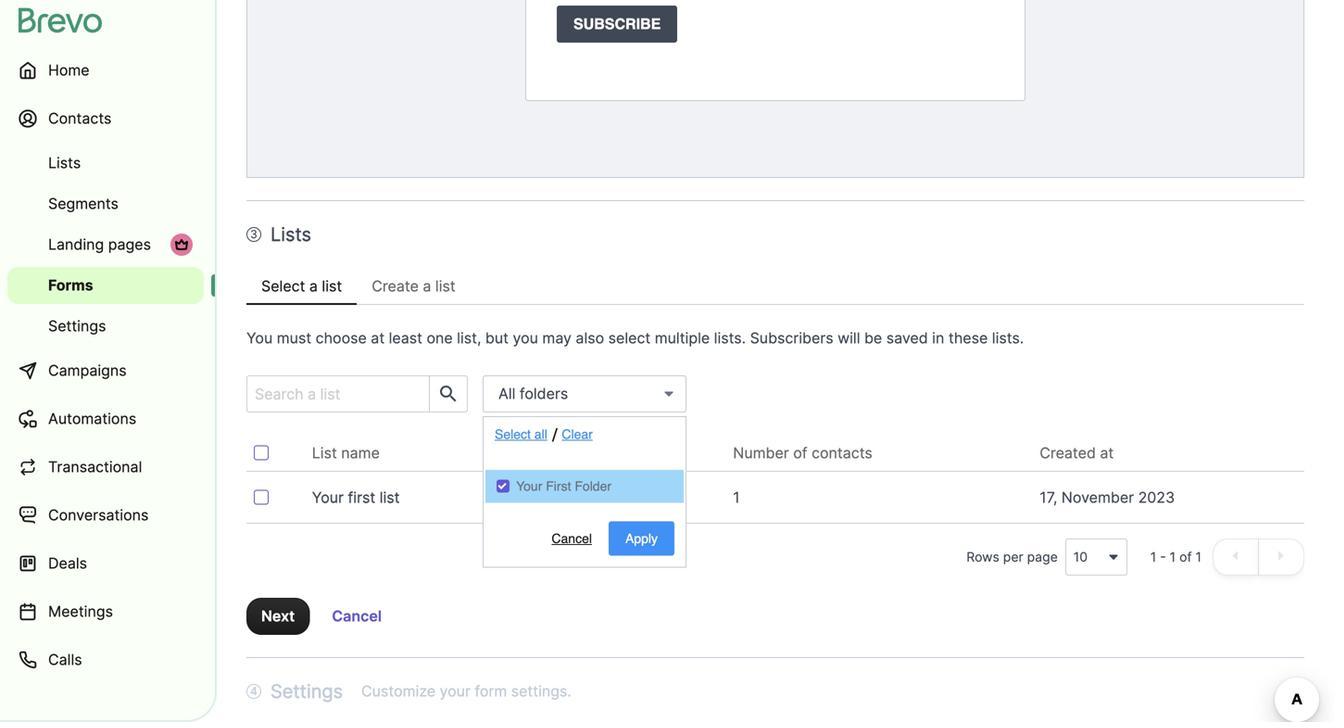 Task type: describe. For each thing, give the bounding box(es) containing it.
campaigns
[[48, 362, 127, 380]]

list for select a list
[[322, 277, 342, 295]]

list
[[312, 444, 337, 462]]

subscribe
[[574, 15, 661, 32]]

meetings
[[48, 603, 113, 621]]

list for your first list
[[380, 489, 400, 507]]

select
[[609, 329, 651, 347]]

0 vertical spatial cancel
[[552, 531, 592, 546]]

transactional
[[48, 458, 142, 476]]

1 vertical spatial of
[[1180, 549, 1193, 565]]

17, november 2023
[[1040, 489, 1176, 507]]

next
[[261, 607, 295, 625]]

forms
[[48, 276, 93, 294]]

calls
[[48, 651, 82, 669]]

automations
[[48, 410, 136, 428]]

1 vertical spatial settings
[[271, 680, 343, 703]]

list name
[[312, 444, 380, 462]]

conversations link
[[7, 493, 204, 538]]

november
[[1062, 489, 1135, 507]]

0 horizontal spatial cancel button
[[317, 598, 397, 635]]

rows
[[967, 549, 1000, 565]]

created
[[1040, 444, 1097, 462]]

0 vertical spatial lists
[[48, 154, 81, 172]]

segments link
[[7, 185, 204, 222]]

home
[[48, 61, 90, 79]]

saved
[[887, 329, 929, 347]]

landing pages link
[[7, 226, 204, 263]]

a for select
[[310, 277, 318, 295]]

meetings link
[[7, 590, 204, 634]]

0 vertical spatial at
[[371, 329, 385, 347]]

in
[[933, 329, 945, 347]]

deals
[[48, 554, 87, 572]]

select for /
[[495, 427, 531, 442]]

home link
[[7, 48, 204, 93]]

select a list link
[[247, 268, 357, 305]]

a for create
[[423, 277, 431, 295]]

search image
[[438, 383, 460, 405]]

but
[[486, 329, 509, 347]]

campaigns link
[[7, 349, 204, 393]]

select a list
[[261, 277, 342, 295]]

Campaign name search field
[[248, 376, 422, 412]]

your first folder inside menu
[[516, 479, 612, 494]]

4
[[250, 685, 258, 698]]

multiple
[[655, 329, 710, 347]]

3
[[250, 228, 258, 241]]

least
[[389, 329, 423, 347]]

next button
[[247, 598, 310, 635]]

0 vertical spatial cancel button
[[535, 521, 609, 556]]

left___rvooi image
[[174, 237, 189, 252]]

1 vertical spatial lists
[[271, 223, 311, 246]]

create
[[372, 277, 419, 295]]

first
[[348, 489, 376, 507]]

1 - 1 of 1
[[1151, 549, 1202, 565]]

all
[[499, 385, 516, 403]]

settings link
[[7, 308, 204, 345]]

must
[[277, 329, 312, 347]]

folder button
[[498, 442, 557, 464]]

apply button
[[609, 521, 675, 556]]

list for create a list
[[436, 277, 456, 295]]

forms link
[[7, 267, 204, 304]]

rows per page
[[967, 549, 1058, 565]]

search button
[[429, 376, 467, 412]]

pages
[[108, 235, 151, 254]]

all
[[535, 427, 548, 442]]

folder inside button
[[498, 444, 542, 462]]

your first list
[[312, 489, 400, 507]]

first inside your first folder menu
[[546, 479, 571, 494]]

/
[[552, 424, 557, 446]]

created at
[[1040, 444, 1115, 462]]

contacts
[[812, 444, 873, 462]]

select all / clear
[[495, 424, 593, 446]]

may
[[543, 329, 572, 347]]

list name button
[[312, 442, 395, 464]]

2023
[[1139, 489, 1176, 507]]

select all button
[[490, 417, 552, 451]]



Task type: vqa. For each thing, say whether or not it's contained in the screenshot.
the left email
no



Task type: locate. For each thing, give the bounding box(es) containing it.
1 vertical spatial select
[[495, 427, 531, 442]]

landing pages
[[48, 235, 151, 254]]

of right number
[[794, 444, 808, 462]]

all folders
[[499, 385, 568, 403]]

2 lists. from the left
[[993, 329, 1025, 347]]

calls link
[[7, 638, 204, 682]]

lists
[[48, 154, 81, 172], [271, 223, 311, 246]]

0 vertical spatial of
[[794, 444, 808, 462]]

1 horizontal spatial a
[[423, 277, 431, 295]]

of inside number of contacts button
[[794, 444, 808, 462]]

these
[[949, 329, 988, 347]]

cancel right next
[[332, 607, 382, 625]]

segments
[[48, 195, 119, 213]]

1 horizontal spatial cancel
[[552, 531, 592, 546]]

create a list link
[[357, 268, 471, 305]]

at
[[371, 329, 385, 347], [1101, 444, 1115, 462]]

first
[[546, 479, 571, 494], [534, 489, 565, 507]]

your first folder
[[516, 479, 612, 494], [498, 489, 613, 507]]

0 vertical spatial settings
[[48, 317, 106, 335]]

number of contacts
[[734, 444, 873, 462]]

form
[[475, 682, 507, 700]]

cancel
[[552, 531, 592, 546], [332, 607, 382, 625]]

at right created
[[1101, 444, 1115, 462]]

settings right 4
[[271, 680, 343, 703]]

settings
[[48, 317, 106, 335], [271, 680, 343, 703]]

choose
[[316, 329, 367, 347]]

contacts
[[48, 109, 112, 127]]

number
[[734, 444, 790, 462]]

2 horizontal spatial list
[[436, 277, 456, 295]]

0 horizontal spatial lists.
[[714, 329, 746, 347]]

0 horizontal spatial at
[[371, 329, 385, 347]]

list
[[322, 277, 342, 295], [436, 277, 456, 295], [380, 489, 400, 507]]

contacts link
[[7, 96, 204, 141]]

automations link
[[7, 397, 204, 441]]

conversations
[[48, 506, 149, 524]]

settings.
[[511, 682, 572, 700]]

landing
[[48, 235, 104, 254]]

number of contacts button
[[734, 442, 888, 464]]

cancel button down your first folder menu
[[535, 521, 609, 556]]

lists up segments
[[48, 154, 81, 172]]

0 horizontal spatial select
[[261, 277, 305, 295]]

transactional link
[[7, 445, 204, 489]]

1 horizontal spatial lists
[[271, 223, 311, 246]]

1 horizontal spatial select
[[495, 427, 531, 442]]

at left the least
[[371, 329, 385, 347]]

17,
[[1040, 489, 1058, 507]]

list up the choose
[[322, 277, 342, 295]]

customize your form settings.
[[362, 682, 572, 700]]

of right -
[[1180, 549, 1193, 565]]

be
[[865, 329, 883, 347]]

select inside select all / clear
[[495, 427, 531, 442]]

1 horizontal spatial settings
[[271, 680, 343, 703]]

list,
[[457, 329, 482, 347]]

will
[[838, 329, 861, 347]]

a right create
[[423, 277, 431, 295]]

1 vertical spatial cancel
[[332, 607, 382, 625]]

apply
[[626, 531, 658, 546]]

create a list
[[372, 277, 456, 295]]

your inside menu
[[516, 479, 543, 494]]

1 lists. from the left
[[714, 329, 746, 347]]

you
[[513, 329, 539, 347]]

at inside button
[[1101, 444, 1115, 462]]

subscribers
[[750, 329, 834, 347]]

1 horizontal spatial list
[[380, 489, 400, 507]]

1 vertical spatial cancel button
[[317, 598, 397, 635]]

per
[[1004, 549, 1024, 565]]

created at button
[[1040, 442, 1129, 464]]

2 a from the left
[[423, 277, 431, 295]]

select for list
[[261, 277, 305, 295]]

cancel button right next button
[[317, 598, 397, 635]]

0 horizontal spatial settings
[[48, 317, 106, 335]]

1 horizontal spatial lists.
[[993, 329, 1025, 347]]

select up the folder button
[[495, 427, 531, 442]]

select up must
[[261, 277, 305, 295]]

page
[[1028, 549, 1058, 565]]

lists right 3
[[271, 223, 311, 246]]

0 horizontal spatial lists
[[48, 154, 81, 172]]

1 vertical spatial at
[[1101, 444, 1115, 462]]

lists. right multiple at the top
[[714, 329, 746, 347]]

of
[[794, 444, 808, 462], [1180, 549, 1193, 565]]

your first folder menu
[[484, 463, 686, 514]]

you must choose at least one list, but you may also select multiple lists. subscribers will be saved in these lists.
[[247, 329, 1025, 347]]

1
[[734, 489, 740, 507], [1151, 549, 1157, 565], [1170, 549, 1176, 565], [1196, 549, 1202, 565]]

cancel button
[[535, 521, 609, 556], [317, 598, 397, 635]]

select
[[261, 277, 305, 295], [495, 427, 531, 442]]

list right first
[[380, 489, 400, 507]]

cancel down your first folder menu
[[552, 531, 592, 546]]

you
[[247, 329, 273, 347]]

lists link
[[7, 145, 204, 182]]

list right create
[[436, 277, 456, 295]]

-
[[1161, 549, 1167, 565]]

a up must
[[310, 277, 318, 295]]

your
[[440, 682, 471, 700]]

1 horizontal spatial of
[[1180, 549, 1193, 565]]

folder
[[498, 444, 542, 462], [575, 479, 612, 494], [569, 489, 613, 507]]

clear
[[562, 427, 593, 442]]

0 vertical spatial select
[[261, 277, 305, 295]]

1 horizontal spatial at
[[1101, 444, 1115, 462]]

folders
[[520, 385, 568, 403]]

lists. right these
[[993, 329, 1025, 347]]

deals link
[[7, 541, 204, 586]]

settings down forms
[[48, 317, 106, 335]]

0 horizontal spatial of
[[794, 444, 808, 462]]

0 horizontal spatial a
[[310, 277, 318, 295]]

one
[[427, 329, 453, 347]]

also
[[576, 329, 605, 347]]

0 horizontal spatial list
[[322, 277, 342, 295]]

1 a from the left
[[310, 277, 318, 295]]

1 horizontal spatial cancel button
[[535, 521, 609, 556]]

customize
[[362, 682, 436, 700]]

0 horizontal spatial cancel
[[332, 607, 382, 625]]

name
[[341, 444, 380, 462]]

clear button
[[557, 417, 598, 451]]

folder inside your first folder menu
[[575, 479, 612, 494]]



